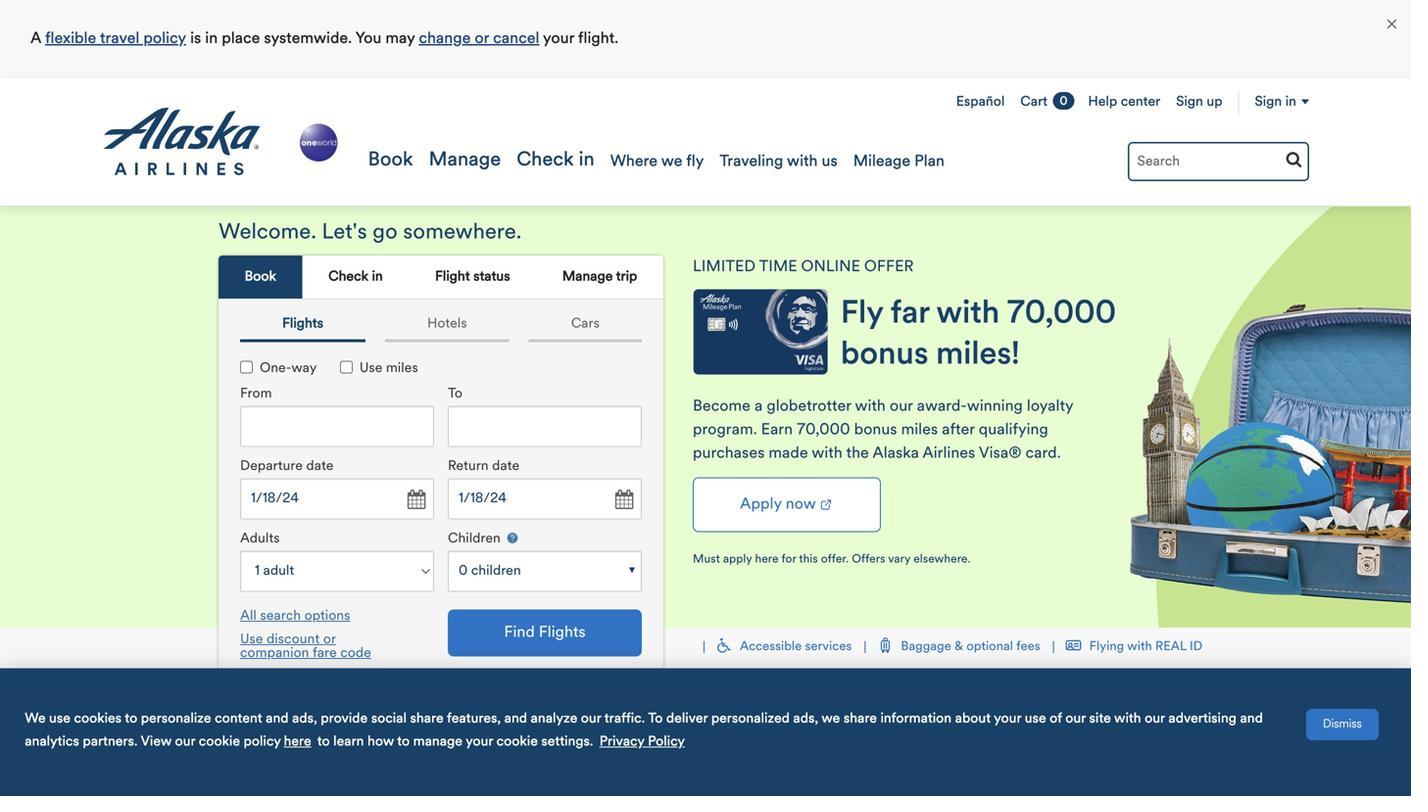 Task type: describe. For each thing, give the bounding box(es) containing it.
From text field
[[240, 406, 434, 447]]

sign in button
[[1230, 78, 1309, 127]]

about
[[955, 713, 991, 727]]

sign up link
[[1168, 78, 1230, 127]]

privacy policy
[[599, 736, 685, 750]]

2 horizontal spatial to
[[397, 736, 410, 750]]

globetrotter
[[767, 399, 851, 415]]

personalized
[[711, 713, 790, 727]]

offer.
[[821, 554, 849, 566]]

return
[[448, 460, 489, 474]]

up
[[1207, 96, 1223, 109]]

in down the welcome. let's go somewhere.
[[372, 270, 383, 284]]

1 ads, from the left
[[292, 713, 317, 727]]

traveling with us link
[[717, 132, 841, 207]]

use inside all search options use discount or companion fare code
[[240, 633, 263, 647]]

flight.
[[578, 31, 618, 47]]

with inside we use cookies to personalize content and ads, provide social share features, and analyze our traffic. to deliver personalized ads, we share information about your use of our site with our advertising and analytics partners. view our cookie policy
[[1114, 713, 1141, 727]]

miles inside become a globetrotter with our award-winning loyalty program. earn 70,000 bonus miles after qualifying purchases made with the alaska airlines visa® card.
[[901, 423, 938, 438]]

search
[[260, 610, 301, 624]]

our up the settings.
[[581, 713, 601, 727]]

return date
[[448, 460, 520, 474]]

2 | from the left
[[864, 642, 867, 655]]

where
[[610, 154, 658, 170]]

manage for manage trip
[[562, 270, 613, 284]]

1 share from the left
[[410, 713, 444, 727]]

features,
[[447, 713, 501, 727]]

elsewhere.
[[914, 554, 971, 566]]

Departure date text field
[[240, 479, 434, 520]]

the
[[846, 446, 869, 462]]

2 ads, from the left
[[793, 713, 818, 727]]

bonus
[[854, 423, 897, 438]]

adults
[[240, 533, 280, 546]]

site
[[1089, 713, 1111, 727]]

1 vertical spatial book link
[[219, 256, 302, 299]]

date for return date
[[492, 460, 520, 474]]

place
[[222, 31, 260, 47]]

traveling
[[720, 154, 783, 170]]

cancel
[[493, 28, 539, 50]]

change or cancel link
[[419, 28, 539, 50]]

oneworld logo image
[[296, 120, 342, 166]]

we use cookies to personalize content and ads, provide social share features, and analyze our traffic. to deliver personalized ads, we share information about your use of our site with our advertising and analytics partners. view our cookie policy
[[25, 713, 1263, 750]]

dismiss
[[1323, 719, 1362, 731]]

none checkbox inside form
[[340, 361, 353, 374]]

one-way
[[260, 362, 317, 376]]

flexible travel policy link
[[45, 28, 186, 50]]

let's
[[322, 222, 367, 244]]

or inside all search options use discount or companion fare code
[[323, 633, 336, 647]]

all search options link
[[240, 610, 350, 624]]

privacy
[[599, 736, 644, 750]]

book for right book link
[[368, 151, 413, 171]]

vary
[[888, 554, 911, 566]]

companion
[[240, 647, 309, 661]]

flexible
[[45, 28, 96, 50]]

a
[[30, 31, 41, 47]]

alaska airlines logo image
[[102, 108, 262, 176]]

you
[[355, 31, 381, 47]]

0 vertical spatial use
[[359, 362, 382, 376]]

policy
[[648, 736, 685, 750]]

is
[[190, 31, 201, 47]]

loyalty
[[1027, 399, 1073, 415]]

tab list containing flights
[[230, 310, 652, 342]]

español
[[956, 96, 1005, 109]]

1 | from the left
[[703, 642, 706, 655]]

information
[[880, 713, 952, 727]]

flight
[[435, 270, 470, 284]]

cart
[[1020, 96, 1048, 109]]

cars link
[[529, 310, 642, 342]]

flight status
[[435, 270, 510, 284]]

made
[[769, 446, 808, 462]]

apply
[[723, 554, 752, 566]]

welcome. let's go somewhere.
[[219, 222, 522, 244]]

traffic.
[[604, 713, 645, 727]]

welcome.
[[219, 222, 316, 244]]

help center link
[[1080, 78, 1168, 127]]

for
[[781, 554, 796, 566]]

we
[[25, 713, 46, 727]]

all
[[240, 610, 257, 624]]

earn
[[761, 423, 793, 438]]

sign for sign in
[[1255, 96, 1282, 109]]

policy inside we use cookies to personalize content and ads, provide social share features, and analyze our traffic. to deliver personalized ads, we share information about your use of our site with our advertising and analytics partners. view our cookie policy
[[244, 736, 281, 750]]

manage for manage
[[429, 151, 501, 171]]

here inside cookieconsent dialog
[[284, 736, 311, 750]]

center
[[1121, 96, 1160, 109]]

flights
[[282, 318, 323, 331]]

1 use from the left
[[49, 713, 70, 727]]

travel
[[100, 28, 139, 50]]

us
[[822, 154, 838, 170]]

0 vertical spatial we
[[661, 154, 682, 170]]

form containing one-way
[[225, 337, 649, 669]]

mileage plan
[[853, 154, 945, 170]]

with down 70,000
[[812, 446, 843, 462]]

children
[[471, 565, 521, 579]]

in inside a flexible travel policy is in place systemwide. you may change or cancel your flight.
[[205, 31, 218, 47]]

manage link
[[426, 132, 504, 207]]

content
[[215, 713, 262, 727]]

a
[[755, 399, 763, 415]]

1 horizontal spatial or
[[475, 28, 489, 50]]

qualifying
[[979, 423, 1048, 438]]

purchases
[[693, 446, 765, 462]]

a flexible travel policy is in place systemwide. you may change or cancel your flight.
[[30, 28, 618, 50]]

check for the left check in link
[[328, 270, 368, 284]]

learn
[[333, 736, 364, 750]]

must apply here for this offer. offers vary elsewhere.
[[693, 554, 971, 566]]

cookieconsent dialog
[[0, 669, 1411, 797]]

in inside sign in popup button
[[1285, 96, 1296, 109]]

our inside become a globetrotter with our award-winning loyalty program. earn 70,000 bonus miles after qualifying purchases made with the alaska airlines visa® card.
[[890, 399, 913, 415]]

cookie inside we use cookies to personalize content and ads, provide social share features, and analyze our traffic. to deliver personalized ads, we share information about your use of our site with our advertising and analytics partners. view our cookie policy
[[199, 736, 240, 750]]

fly far with 70,000 bonus miles! image
[[843, 298, 1115, 364]]



Task type: locate. For each thing, give the bounding box(es) containing it.
0 horizontal spatial check
[[328, 270, 368, 284]]

0 vertical spatial miles
[[386, 362, 418, 376]]

0 horizontal spatial cookie
[[199, 736, 240, 750]]

0 vertical spatial book link
[[365, 132, 416, 207]]

online
[[801, 260, 860, 275]]

help
[[1088, 96, 1117, 109]]

1 vertical spatial book
[[245, 270, 276, 284]]

book up go at the left
[[368, 151, 413, 171]]

1 vertical spatial to
[[648, 713, 663, 727]]

1 horizontal spatial manage
[[562, 270, 613, 284]]

0 horizontal spatial policy
[[143, 28, 186, 50]]

or left cancel
[[475, 28, 489, 50]]

book for bottommost book link
[[245, 270, 276, 284]]

hotels link
[[385, 310, 509, 342]]

we left fly
[[661, 154, 682, 170]]

deliver
[[666, 713, 708, 727]]

1 horizontal spatial to
[[317, 736, 330, 750]]

view
[[141, 736, 171, 750]]

0 vertical spatial check in link
[[514, 132, 597, 207]]

0 horizontal spatial book link
[[219, 256, 302, 299]]

search link
[[1286, 151, 1302, 168]]

| up deliver
[[703, 642, 706, 655]]

sign right up
[[1255, 96, 1282, 109]]

and up here link
[[266, 713, 289, 727]]

cookie down content
[[199, 736, 240, 750]]

limited
[[693, 260, 756, 275]]

check for the topmost check in link
[[517, 151, 574, 171]]

use miles
[[359, 362, 418, 376]]

your inside we use cookies to personalize content and ads, provide social share features, and analyze our traffic. to deliver personalized ads, we share information about your use of our site with our advertising and analytics partners. view our cookie policy
[[994, 713, 1021, 727]]

1 horizontal spatial miles
[[901, 423, 938, 438]]

date for departure date
[[306, 460, 334, 474]]

or down options at the bottom of the page
[[323, 633, 336, 647]]

book down welcome.
[[245, 270, 276, 284]]

check in for the left check in link
[[328, 270, 383, 284]]

1 cookie from the left
[[199, 736, 240, 750]]

0 horizontal spatial book
[[245, 270, 276, 284]]

check in for the topmost check in link
[[517, 151, 595, 171]]

fare
[[312, 647, 337, 661]]

to
[[125, 713, 137, 727], [317, 736, 330, 750], [397, 736, 410, 750]]

personalize
[[141, 713, 211, 727]]

tab list down flight
[[230, 310, 652, 342]]

1 horizontal spatial book link
[[365, 132, 416, 207]]

dismiss button
[[1306, 709, 1379, 741]]

0 horizontal spatial and
[[266, 713, 289, 727]]

discount
[[267, 633, 320, 647]]

3 and from the left
[[1240, 713, 1263, 727]]

0 horizontal spatial share
[[410, 713, 444, 727]]

your inside a flexible travel policy is in place systemwide. you may change or cancel your flight.
[[543, 31, 574, 47]]

1 vertical spatial check
[[328, 270, 368, 284]]

2 date from the left
[[492, 460, 520, 474]]

way
[[291, 362, 317, 376]]

your
[[543, 31, 574, 47], [994, 713, 1021, 727], [466, 736, 493, 750]]

0 children
[[459, 565, 521, 579]]

use
[[49, 713, 70, 727], [1025, 713, 1046, 727]]

0 horizontal spatial check in
[[328, 270, 383, 284]]

0 horizontal spatial here
[[284, 736, 311, 750]]

0 inside children element
[[459, 565, 468, 579]]

with right site
[[1114, 713, 1141, 727]]

1 horizontal spatial use
[[359, 362, 382, 376]]

1 horizontal spatial check in
[[517, 151, 595, 171]]

analytics
[[25, 736, 79, 750]]

miles down award-
[[901, 423, 938, 438]]

book link up go at the left
[[365, 132, 416, 207]]

check in link left where
[[514, 132, 597, 207]]

1 horizontal spatial check
[[517, 151, 574, 171]]

departure
[[240, 460, 303, 474]]

sign for sign up
[[1176, 96, 1203, 109]]

miles
[[386, 362, 418, 376], [901, 423, 938, 438]]

open datepicker image
[[610, 486, 637, 514]]

to up policy
[[648, 713, 663, 727]]

your down features, on the bottom of the page
[[466, 736, 493, 750]]

1 horizontal spatial use
[[1025, 713, 1046, 727]]

your left flight. in the left of the page
[[543, 31, 574, 47]]

1 vertical spatial your
[[994, 713, 1021, 727]]

change
[[419, 28, 471, 50]]

1 vertical spatial check in
[[328, 270, 383, 284]]

|
[[703, 642, 706, 655], [864, 642, 867, 655], [1052, 642, 1055, 655]]

our
[[890, 399, 913, 415], [581, 713, 601, 727], [1065, 713, 1086, 727], [1145, 713, 1165, 727], [175, 736, 195, 750]]

2 use from the left
[[1025, 713, 1046, 727]]

in left where
[[579, 151, 595, 171]]

1 horizontal spatial check in link
[[514, 132, 597, 207]]

from
[[240, 387, 272, 401]]

time
[[759, 260, 797, 275]]

1 vertical spatial check in link
[[302, 256, 409, 300]]

code
[[340, 647, 371, 661]]

we
[[661, 154, 682, 170], [822, 713, 840, 727]]

manage trip
[[562, 270, 637, 284]]

somewhere.
[[403, 222, 522, 244]]

our down personalize
[[175, 736, 195, 750]]

check in left where
[[517, 151, 595, 171]]

award-
[[917, 399, 967, 415]]

1 vertical spatial use
[[240, 633, 263, 647]]

to right how
[[397, 736, 410, 750]]

hotels
[[427, 318, 467, 331]]

1 horizontal spatial your
[[543, 31, 574, 47]]

check down "let's" on the left of page
[[328, 270, 368, 284]]

use right way at the left top
[[359, 362, 382, 376]]

here to learn how to manage your cookie settings.
[[284, 736, 593, 750]]

1 sign from the left
[[1176, 96, 1203, 109]]

0 vertical spatial 0
[[1060, 96, 1068, 108]]

tab list
[[219, 256, 663, 300], [230, 310, 652, 342]]

manage up somewhere.
[[429, 151, 501, 171]]

1 horizontal spatial book
[[368, 151, 413, 171]]

0 horizontal spatial miles
[[386, 362, 418, 376]]

1 horizontal spatial to
[[648, 713, 663, 727]]

0 vertical spatial here
[[755, 554, 779, 566]]

0 vertical spatial tab list
[[219, 256, 663, 300]]

| down offers
[[864, 642, 867, 655]]

Search text field
[[1128, 142, 1309, 181]]

social
[[371, 713, 407, 727]]

1 and from the left
[[266, 713, 289, 727]]

1 vertical spatial policy
[[244, 736, 281, 750]]

provide
[[321, 713, 368, 727]]

0 for 0 children
[[459, 565, 468, 579]]

alaska
[[872, 446, 919, 462]]

link to external site. image
[[818, 497, 834, 513]]

search button image
[[1286, 151, 1302, 168]]

check right the manage link on the top left of the page
[[517, 151, 574, 171]]

1 horizontal spatial ads,
[[793, 713, 818, 727]]

fly
[[686, 154, 704, 170]]

with left us
[[787, 154, 818, 170]]

miles down hotels link
[[386, 362, 418, 376]]

2 cookie from the left
[[496, 736, 538, 750]]

all search options use discount or companion fare code
[[240, 610, 371, 661]]

children element
[[448, 551, 642, 592]]

we right personalized
[[822, 713, 840, 727]]

1 vertical spatial manage
[[562, 270, 613, 284]]

with inside the "traveling with us" link
[[787, 154, 818, 170]]

1 horizontal spatial and
[[504, 713, 527, 727]]

0 for 0
[[1060, 96, 1068, 108]]

1 horizontal spatial policy
[[244, 736, 281, 750]]

traveling with us
[[720, 154, 838, 170]]

To text field
[[448, 406, 642, 447]]

where we fly
[[610, 154, 704, 170]]

manage left trip
[[562, 270, 613, 284]]

open datepicker image
[[402, 486, 429, 514]]

0 vertical spatial to
[[448, 387, 463, 401]]

0 vertical spatial book
[[368, 151, 413, 171]]

your right about
[[994, 713, 1021, 727]]

partners.
[[83, 736, 138, 750]]

to inside we use cookies to personalize content and ads, provide social share features, and analyze our traffic. to deliver personalized ads, we share information about your use of our site with our advertising and analytics partners. view our cookie policy
[[648, 713, 663, 727]]

sign left up
[[1176, 96, 1203, 109]]

0 vertical spatial or
[[475, 28, 489, 50]]

1 horizontal spatial we
[[822, 713, 840, 727]]

our left advertising
[[1145, 713, 1165, 727]]

cars
[[571, 318, 600, 331]]

systemwide.
[[264, 31, 352, 47]]

or
[[475, 28, 489, 50], [323, 633, 336, 647]]

sign inside popup button
[[1255, 96, 1282, 109]]

ads, right personalized
[[793, 713, 818, 727]]

book link down welcome.
[[219, 256, 302, 299]]

none checkbox inside form
[[240, 361, 253, 374]]

0 horizontal spatial manage
[[429, 151, 501, 171]]

in up search link
[[1285, 96, 1296, 109]]

2 and from the left
[[504, 713, 527, 727]]

sign in
[[1255, 96, 1296, 109]]

check in link down "let's" on the left of page
[[302, 256, 409, 300]]

0 vertical spatial your
[[543, 31, 574, 47]]

sign up
[[1176, 96, 1223, 109]]

0 horizontal spatial 0
[[459, 565, 468, 579]]

1 horizontal spatial share
[[844, 713, 877, 727]]

share left 'information'
[[844, 713, 877, 727]]

0 horizontal spatial or
[[323, 633, 336, 647]]

become a globetrotter with our award-winning loyalty program. earn 70,000 bonus miles after qualifying purchases made with the alaska airlines visa® card.
[[693, 399, 1073, 462]]

to up 'partners.'
[[125, 713, 137, 727]]

1 horizontal spatial 0
[[1060, 96, 1068, 108]]

0 vertical spatial policy
[[143, 28, 186, 50]]

with up bonus
[[855, 399, 886, 415]]

0 vertical spatial check in
[[517, 151, 595, 171]]

settings.
[[541, 736, 593, 750]]

here left learn
[[284, 736, 311, 750]]

0 horizontal spatial |
[[703, 642, 706, 655]]

book link
[[365, 132, 416, 207], [219, 256, 302, 299]]

1 horizontal spatial |
[[864, 642, 867, 655]]

Return date text field
[[448, 479, 642, 520]]

flights link
[[240, 310, 366, 342]]

mileage plan link
[[850, 132, 948, 207]]

2 horizontal spatial and
[[1240, 713, 1263, 727]]

policy left is
[[143, 28, 186, 50]]

2 sign from the left
[[1255, 96, 1282, 109]]

in right is
[[205, 31, 218, 47]]

help center
[[1088, 96, 1160, 109]]

0 vertical spatial manage
[[429, 151, 501, 171]]

to
[[448, 387, 463, 401], [648, 713, 663, 727]]

card.
[[1026, 446, 1061, 462]]

book
[[368, 151, 413, 171], [245, 270, 276, 284]]

policy down content
[[244, 736, 281, 750]]

0 horizontal spatial sign
[[1176, 96, 1203, 109]]

visa®
[[979, 446, 1022, 462]]

0 horizontal spatial we
[[661, 154, 682, 170]]

and left 'analyze'
[[504, 713, 527, 727]]

after
[[942, 423, 975, 438]]

1 horizontal spatial cookie
[[496, 736, 538, 750]]

winning
[[967, 399, 1023, 415]]

and right advertising
[[1240, 713, 1263, 727]]

None checkbox
[[340, 361, 353, 374]]

date right "return"
[[492, 460, 520, 474]]

2 horizontal spatial your
[[994, 713, 1021, 727]]

1 vertical spatial tab list
[[230, 310, 652, 342]]

check in down "let's" on the left of page
[[328, 270, 383, 284]]

use left the of
[[1025, 713, 1046, 727]]

cookies
[[74, 713, 122, 727]]

form
[[225, 337, 649, 669]]

go
[[373, 222, 398, 244]]

0 horizontal spatial ads,
[[292, 713, 317, 727]]

a case with a globe and items from different countries and a visa card.. element
[[0, 207, 1411, 628]]

0 horizontal spatial check in link
[[302, 256, 409, 300]]

0 left children
[[459, 565, 468, 579]]

tab list up hotels in the left of the page
[[219, 256, 663, 300]]

manage
[[413, 736, 462, 750]]

0 horizontal spatial your
[[466, 736, 493, 750]]

our up bonus
[[890, 399, 913, 415]]

use down all
[[240, 633, 263, 647]]

date up departure date text field
[[306, 460, 334, 474]]

0 vertical spatial check
[[517, 151, 574, 171]]

and
[[266, 713, 289, 727], [504, 713, 527, 727], [1240, 713, 1263, 727]]

share
[[410, 713, 444, 727], [844, 713, 877, 727]]

to down hotels link
[[448, 387, 463, 401]]

our right the of
[[1065, 713, 1086, 727]]

use
[[359, 362, 382, 376], [240, 633, 263, 647]]

1 vertical spatial here
[[284, 736, 311, 750]]

0 horizontal spatial use
[[49, 713, 70, 727]]

how
[[368, 736, 394, 750]]

use up analytics
[[49, 713, 70, 727]]

the most care in the air starts here. element
[[219, 747, 660, 797]]

options
[[304, 610, 350, 624]]

to inside we use cookies to personalize content and ads, provide social share features, and analyze our traffic. to deliver personalized ads, we share information about your use of our site with our advertising and analytics partners. view our cookie policy
[[125, 713, 137, 727]]

0 horizontal spatial to
[[125, 713, 137, 727]]

1 vertical spatial or
[[323, 633, 336, 647]]

2 vertical spatial your
[[466, 736, 493, 750]]

| up the of
[[1052, 642, 1055, 655]]

to left learn
[[317, 736, 330, 750]]

0 horizontal spatial to
[[448, 387, 463, 401]]

must
[[693, 554, 720, 566]]

1 horizontal spatial here
[[755, 554, 779, 566]]

here link
[[281, 730, 314, 756]]

check in link
[[514, 132, 597, 207], [302, 256, 409, 300]]

airlines
[[923, 446, 975, 462]]

here left for at the bottom of the page
[[755, 554, 779, 566]]

1 vertical spatial miles
[[901, 423, 938, 438]]

1 date from the left
[[306, 460, 334, 474]]

1 horizontal spatial sign
[[1255, 96, 1282, 109]]

None checkbox
[[240, 361, 253, 374]]

share up "manage" at bottom left
[[410, 713, 444, 727]]

cookie down 'analyze'
[[496, 736, 538, 750]]

70,000
[[797, 423, 850, 438]]

of
[[1050, 713, 1062, 727]]

1 vertical spatial 0
[[459, 565, 468, 579]]

tab list containing book
[[219, 256, 663, 300]]

0 right cart
[[1060, 96, 1068, 108]]

ads,
[[292, 713, 317, 727], [793, 713, 818, 727]]

2 horizontal spatial |
[[1052, 642, 1055, 655]]

may
[[385, 31, 415, 47]]

2 share from the left
[[844, 713, 877, 727]]

1 horizontal spatial date
[[492, 460, 520, 474]]

alaska airlines credit card. image
[[693, 289, 828, 385]]

1 vertical spatial we
[[822, 713, 840, 727]]

flight status link
[[409, 256, 536, 300]]

we inside we use cookies to personalize content and ads, provide social share features, and analyze our traffic. to deliver personalized ads, we share information about your use of our site with our advertising and analytics partners. view our cookie policy
[[822, 713, 840, 727]]

ads, up here link
[[292, 713, 317, 727]]

0 horizontal spatial use
[[240, 633, 263, 647]]

0 horizontal spatial date
[[306, 460, 334, 474]]

3 | from the left
[[1052, 642, 1055, 655]]



Task type: vqa. For each thing, say whether or not it's contained in the screenshot.
Header Nav Bar navigation
no



